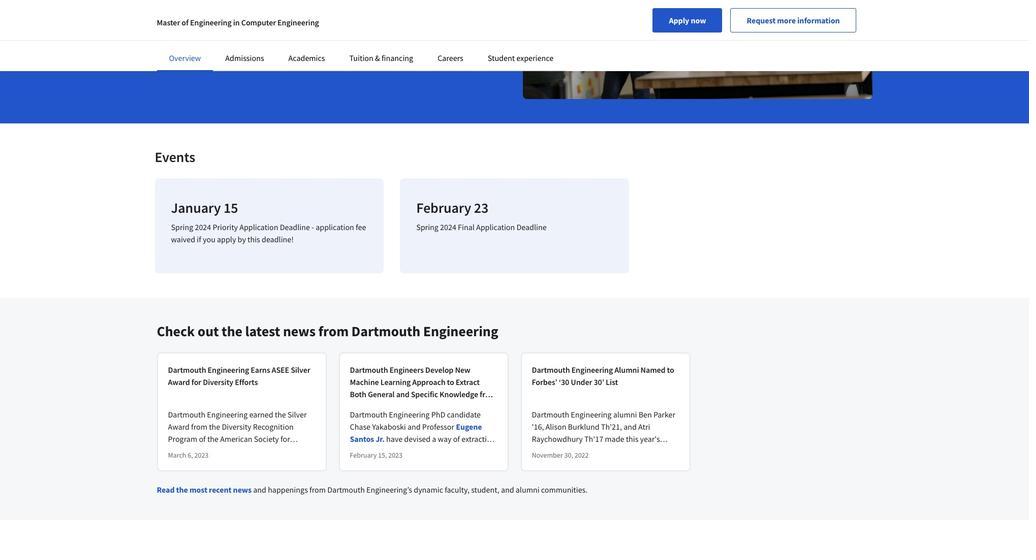 Task type: vqa. For each thing, say whether or not it's contained in the screenshot.
healthcare,
yes



Task type: locate. For each thing, give the bounding box(es) containing it.
2 application from the left
[[476, 222, 515, 232]]

to
[[415, 3, 422, 13], [667, 365, 674, 375], [447, 377, 454, 387], [580, 458, 587, 469]]

engineering up the 30'
[[572, 365, 613, 375]]

extract
[[456, 377, 480, 387]]

to up "knowledge"
[[447, 377, 454, 387]]

1 vertical spatial under
[[566, 446, 587, 456]]

2 2023 from the left
[[388, 451, 403, 460]]

curated
[[203, 0, 229, 1]]

1 horizontal spatial by
[[342, 0, 351, 1]]

music
[[613, 471, 633, 481]]

spring inside february 23 spring 2024 final application deadline
[[416, 222, 439, 232]]

february down santos at the bottom left of page
[[350, 451, 377, 460]]

to up the healthcare,
[[580, 458, 587, 469]]

school's
[[264, 458, 291, 469]]

diversity
[[203, 377, 233, 387], [222, 422, 251, 432]]

big
[[350, 401, 361, 412]]

dartmouth inside the dartmouth engineering earned the silver award from the diversity recognition program of the american society for engineering education (asee) for "significant progress" in the school's diversity, equity, and inclusion (dei) goals.
[[168, 410, 205, 420]]

1 30 from the left
[[557, 446, 565, 456]]

and up the intelligent
[[491, 0, 504, 1]]

30 down raychowdhury
[[557, 446, 565, 456]]

dartmouth left engineering's
[[327, 485, 365, 495]]

news
[[283, 322, 316, 340], [233, 485, 252, 495]]

dartmouth inside dartmouth engineering phd candidate chase yakaboski and professor
[[350, 410, 387, 420]]

and inside the dartmouth engineering earned the silver award from the diversity recognition program of the american society for engineering education (asee) for "significant progress" in the school's diversity, equity, and inclusion (dei) goals.
[[225, 471, 238, 481]]

0 vertical spatial news
[[283, 322, 316, 340]]

engineering
[[190, 17, 232, 27], [278, 17, 319, 27], [423, 322, 498, 340], [208, 365, 249, 375], [572, 365, 613, 375], [207, 410, 248, 420], [389, 410, 430, 420], [571, 410, 612, 420], [168, 446, 209, 456]]

1 horizontal spatial 2024
[[440, 222, 456, 232]]

news right latest
[[283, 322, 316, 340]]

data
[[363, 401, 379, 412]]

-
[[312, 222, 314, 232]]

dartmouth for dartmouth engineering earns asee silver award for diversity efforts
[[168, 365, 206, 375]]

for inside "dartmouth engineering earns asee silver award for diversity efforts"
[[192, 377, 201, 387]]

1 vertical spatial alumni
[[516, 485, 540, 495]]

2 spring from the left
[[416, 222, 439, 232]]

and left professor
[[408, 422, 421, 432]]

faculty,
[[445, 485, 470, 495]]

this
[[248, 234, 260, 244], [626, 434, 639, 444]]

the up american
[[209, 422, 220, 432]]

diversity inside "dartmouth engineering earns asee silver award for diversity efforts"
[[203, 377, 233, 387]]

this up their at the right bottom of the page
[[626, 434, 639, 444]]

dartmouth for dartmouth engineering alumni ben parker '16, alison burklund th'21, and atri raychowdhury th'17 made this year's forbes 30 under 30 list for their respective contributions to and innovations in the energy, healthcare, and music industries.
[[532, 410, 569, 420]]

application inside february 23 spring 2024 final application deadline
[[476, 222, 515, 232]]

leaders,
[[187, 3, 214, 13]]

parker
[[654, 410, 676, 420]]

goals.
[[291, 471, 310, 481]]

final
[[458, 222, 475, 232]]

next
[[232, 15, 247, 26]]

30
[[557, 446, 565, 456], [589, 446, 597, 456]]

1 horizontal spatial deadline
[[517, 222, 547, 232]]

and right 'student,'
[[501, 485, 514, 495]]

15,
[[378, 451, 387, 460]]

engineering up american
[[207, 410, 248, 420]]

0 vertical spatial award
[[168, 377, 190, 387]]

in down designed
[[274, 3, 281, 13]]

dartmouth down check
[[168, 365, 206, 375]]

engineering
[[330, 15, 370, 26]]

dartmouth up program
[[168, 410, 205, 420]]

you inside the this expertly-curated curriculum, designed and taught by a cross-disciplinary faculty of academics and industry leaders, will immerse you in the knowledge and skill sets necessary to work with intelligent systems and drive the next generation of computer engineering and technology.
[[260, 3, 273, 13]]

list
[[606, 377, 618, 387]]

efforts
[[235, 377, 258, 387]]

news down inclusion
[[233, 485, 252, 495]]

spring inside january 15 spring 2024 priority application deadline - application fee waived if you apply by this deadline!
[[171, 222, 193, 232]]

1 horizontal spatial 30
[[589, 446, 597, 456]]

skill
[[349, 3, 363, 13]]

1 vertical spatial more
[[179, 41, 197, 51]]

dartmouth up the chase
[[350, 410, 387, 420]]

and down learning
[[396, 389, 410, 399]]

respective
[[639, 446, 674, 456]]

more inside request more information button
[[777, 15, 796, 25]]

dartmouth inside dartmouth engineering alumni named to forbes' '30 under 30' list
[[532, 365, 570, 375]]

in up inclusion
[[243, 458, 249, 469]]

spring
[[171, 222, 193, 232], [416, 222, 439, 232]]

from
[[318, 322, 349, 340], [480, 389, 497, 399], [191, 422, 207, 432], [310, 485, 326, 495]]

1 vertical spatial diversity
[[222, 422, 251, 432]]

earned
[[249, 410, 273, 420]]

admissions link
[[225, 53, 264, 63]]

the down respective
[[652, 458, 664, 469]]

silver up 'recognition'
[[288, 410, 307, 420]]

of right program
[[199, 434, 206, 444]]

0 vertical spatial you
[[260, 3, 273, 13]]

0 vertical spatial this
[[248, 234, 260, 244]]

alumni up th'21,
[[613, 410, 637, 420]]

student
[[488, 53, 515, 63]]

1 2023 from the left
[[194, 451, 209, 460]]

and left atri
[[624, 422, 637, 432]]

silver
[[291, 365, 310, 375], [288, 410, 307, 420]]

dartmouth for dartmouth engineers develop new machine learning approach to extract both general and specific knowledge from big data
[[350, 365, 388, 375]]

1 vertical spatial you
[[203, 234, 215, 244]]

dartmouth engineering alumni named to forbes' '30 under 30' list
[[532, 365, 674, 387]]

the up inclusion
[[251, 458, 262, 469]]

student,
[[471, 485, 500, 495]]

the down diversity,
[[176, 485, 188, 495]]

1 horizontal spatial alumni
[[613, 410, 637, 420]]

raychowdhury
[[532, 434, 583, 444]]

1 vertical spatial this
[[626, 434, 639, 444]]

alumni down the energy,
[[516, 485, 540, 495]]

(dei)
[[273, 471, 289, 481]]

1 horizontal spatial you
[[260, 3, 273, 13]]

learn
[[157, 41, 177, 51]]

admissions
[[225, 53, 264, 63]]

diversity left efforts
[[203, 377, 233, 387]]

from inside dartmouth engineers develop new machine learning approach to extract both general and specific knowledge from big data
[[480, 389, 497, 399]]

if
[[197, 234, 201, 244]]

2 2024 from the left
[[440, 222, 456, 232]]

engineering up 'burklund'
[[571, 410, 612, 420]]

0 horizontal spatial spring
[[171, 222, 193, 232]]

0 horizontal spatial alumni
[[516, 485, 540, 495]]

engineering inside dartmouth engineering alumni ben parker '16, alison burklund th'21, and atri raychowdhury th'17 made this year's forbes 30 under 30 list for their respective contributions to and innovations in the energy, healthcare, and music industries.
[[571, 410, 612, 420]]

and down inclusion
[[253, 485, 266, 495]]

you right if
[[203, 234, 215, 244]]

0 horizontal spatial by
[[238, 234, 246, 244]]

0 vertical spatial more
[[777, 15, 796, 25]]

student experience link
[[488, 53, 554, 63]]

0 horizontal spatial february
[[350, 451, 377, 460]]

dartmouth inside dartmouth engineers develop new machine learning approach to extract both general and specific knowledge from big data
[[350, 365, 388, 375]]

engineering up "significant
[[168, 446, 209, 456]]

1 application from the left
[[240, 222, 278, 232]]

dartmouth inside dartmouth engineering alumni ben parker '16, alison burklund th'21, and atri raychowdhury th'17 made this year's forbes 30 under 30 list for their respective contributions to and innovations in the energy, healthcare, and music industries.
[[532, 410, 569, 420]]

list
[[599, 446, 609, 456]]

application down 23 on the top left
[[476, 222, 515, 232]]

deadline inside february 23 spring 2024 final application deadline
[[517, 222, 547, 232]]

more up overview link
[[179, 41, 197, 51]]

0 vertical spatial by
[[342, 0, 351, 1]]

now
[[691, 15, 706, 25]]

1 horizontal spatial 2023
[[388, 451, 403, 460]]

to right named
[[667, 365, 674, 375]]

january 15 spring 2024 priority application deadline - application fee waived if you apply by this deadline!
[[171, 199, 366, 244]]

and down list
[[588, 458, 601, 469]]

the right out
[[222, 322, 242, 340]]

award for from
[[168, 422, 190, 432]]

made
[[605, 434, 624, 444]]

1 vertical spatial news
[[233, 485, 252, 495]]

and left music
[[598, 471, 612, 481]]

2024 inside february 23 spring 2024 final application deadline
[[440, 222, 456, 232]]

0 horizontal spatial application
[[240, 222, 278, 232]]

dartmouth up forbes' at right bottom
[[532, 365, 570, 375]]

30 left list
[[589, 446, 597, 456]]

forbes
[[532, 446, 555, 456]]

0 horizontal spatial you
[[203, 234, 215, 244]]

careers
[[438, 53, 464, 63]]

spring left 'final'
[[416, 222, 439, 232]]

0 vertical spatial alumni
[[613, 410, 637, 420]]

1 horizontal spatial february
[[416, 199, 471, 217]]

master of engineering in computer engineering
[[157, 17, 319, 27]]

0 horizontal spatial 2023
[[194, 451, 209, 460]]

yakaboski
[[372, 422, 406, 432]]

application
[[240, 222, 278, 232], [476, 222, 515, 232]]

engineering up eugene santos jr. link
[[389, 410, 430, 420]]

for left efforts
[[192, 377, 201, 387]]

1 award from the top
[[168, 377, 190, 387]]

15
[[224, 199, 238, 217]]

for right list
[[610, 446, 620, 456]]

under left the 30'
[[571, 377, 592, 387]]

knowledge
[[440, 389, 478, 399]]

dartmouth for dartmouth engineering phd candidate chase yakaboski and professor
[[350, 410, 387, 420]]

under inside dartmouth engineering alumni ben parker '16, alison burklund th'21, and atri raychowdhury th'17 made this year's forbes 30 under 30 list for their respective contributions to and innovations in the energy, healthcare, and music industries.
[[566, 446, 587, 456]]

by left "a"
[[342, 0, 351, 1]]

spring up waived
[[171, 222, 193, 232]]

innovations
[[603, 458, 643, 469]]

1 vertical spatial silver
[[288, 410, 307, 420]]

0 horizontal spatial deadline
[[280, 222, 310, 232]]

th'21,
[[601, 422, 622, 432]]

more right request
[[777, 15, 796, 25]]

1 deadline from the left
[[280, 222, 310, 232]]

diversity inside the dartmouth engineering earned the silver award from the diversity recognition program of the american society for engineering education (asee) for "significant progress" in the school's diversity, equity, and inclusion (dei) goals.
[[222, 422, 251, 432]]

0 horizontal spatial 2024
[[195, 222, 211, 232]]

under down th'17
[[566, 446, 587, 456]]

2 deadline from the left
[[517, 222, 547, 232]]

1 horizontal spatial this
[[626, 434, 639, 444]]

of inside the dartmouth engineering earned the silver award from the diversity recognition program of the american society for engineering education (asee) for "significant progress" in the school's diversity, equity, and inclusion (dei) goals.
[[199, 434, 206, 444]]

under
[[571, 377, 592, 387], [566, 446, 587, 456]]

february 15, 2023
[[350, 451, 403, 460]]

dartmouth up machine
[[350, 365, 388, 375]]

0 vertical spatial silver
[[291, 365, 310, 375]]

1 horizontal spatial spring
[[416, 222, 439, 232]]

1 horizontal spatial more
[[777, 15, 796, 25]]

and up knowledge
[[304, 0, 317, 1]]

you
[[260, 3, 273, 13], [203, 234, 215, 244]]

for
[[192, 377, 201, 387], [281, 434, 290, 444], [270, 446, 280, 456], [610, 446, 620, 456]]

atri
[[639, 422, 650, 432]]

2024 inside january 15 spring 2024 priority application deadline - application fee waived if you apply by this deadline!
[[195, 222, 211, 232]]

of right the master
[[182, 17, 189, 27]]

dartmouth
[[352, 322, 421, 340], [168, 365, 206, 375], [350, 365, 388, 375], [532, 365, 570, 375], [168, 410, 205, 420], [350, 410, 387, 420], [532, 410, 569, 420], [327, 485, 365, 495]]

read
[[157, 485, 175, 495]]

1 horizontal spatial news
[[283, 322, 316, 340]]

0 horizontal spatial 30
[[557, 446, 565, 456]]

diversity up american
[[222, 422, 251, 432]]

to left work
[[415, 3, 422, 13]]

engineering down will
[[190, 17, 232, 27]]

technology.
[[387, 15, 426, 26]]

february up 'final'
[[416, 199, 471, 217]]

0 horizontal spatial this
[[248, 234, 260, 244]]

february
[[416, 199, 471, 217], [350, 451, 377, 460]]

education
[[210, 446, 245, 456]]

dartmouth engineers develop new machine learning approach to extract both general and specific knowledge from big data
[[350, 365, 497, 412]]

february 23 spring 2024 final application deadline
[[416, 199, 547, 232]]

computer
[[241, 17, 276, 27]]

1 vertical spatial by
[[238, 234, 246, 244]]

2024 up if
[[195, 222, 211, 232]]

of up the with
[[444, 0, 451, 1]]

the inside dartmouth engineering alumni ben parker '16, alison burklund th'21, and atri raychowdhury th'17 made this year's forbes 30 under 30 list for their respective contributions to and innovations in the energy, healthcare, and music industries.
[[652, 458, 664, 469]]

2024 left 'final'
[[440, 222, 456, 232]]

award for for
[[168, 377, 190, 387]]

of down designed
[[287, 15, 293, 26]]

2023 right 6,
[[194, 451, 209, 460]]

by inside the this expertly-curated curriculum, designed and taught by a cross-disciplinary faculty of academics and industry leaders, will immerse you in the knowledge and skill sets necessary to work with intelligent systems and drive the next generation of computer engineering and technology.
[[342, 0, 351, 1]]

award inside the dartmouth engineering earned the silver award from the diversity recognition program of the american society for engineering education (asee) for "significant progress" in the school's diversity, equity, and inclusion (dei) goals.
[[168, 422, 190, 432]]

check out the latest news from dartmouth engineering
[[157, 322, 498, 340]]

application inside january 15 spring 2024 priority application deadline - application fee waived if you apply by this deadline!
[[240, 222, 278, 232]]

0 horizontal spatial news
[[233, 485, 252, 495]]

engineering down knowledge
[[278, 17, 319, 27]]

deadline inside january 15 spring 2024 priority application deadline - application fee waived if you apply by this deadline!
[[280, 222, 310, 232]]

in inside the this expertly-curated curriculum, designed and taught by a cross-disciplinary faculty of academics and industry leaders, will immerse you in the knowledge and skill sets necessary to work with intelligent systems and drive the next generation of computer engineering and technology.
[[274, 3, 281, 13]]

jr.
[[376, 434, 385, 444]]

engineering inside dartmouth engineering alumni named to forbes' '30 under 30' list
[[572, 365, 613, 375]]

0 vertical spatial under
[[571, 377, 592, 387]]

1 2024 from the left
[[195, 222, 211, 232]]

dartmouth up engineers
[[352, 322, 421, 340]]

in up industries.
[[644, 458, 651, 469]]

2023 right 15,
[[388, 451, 403, 460]]

check
[[157, 322, 195, 340]]

by right apply
[[238, 234, 246, 244]]

for up school's
[[270, 446, 280, 456]]

1 horizontal spatial application
[[476, 222, 515, 232]]

award inside "dartmouth engineering earns asee silver award for diversity efforts"
[[168, 377, 190, 387]]

2 award from the top
[[168, 422, 190, 432]]

1 spring from the left
[[171, 222, 193, 232]]

1 vertical spatial award
[[168, 422, 190, 432]]

to inside dartmouth engineering alumni ben parker '16, alison burklund th'21, and atri raychowdhury th'17 made this year's forbes 30 under 30 list for their respective contributions to and innovations in the energy, healthcare, and music industries.
[[580, 458, 587, 469]]

dartmouth up alison
[[532, 410, 569, 420]]

2022
[[575, 451, 589, 460]]

application up deadline!
[[240, 222, 278, 232]]

february inside february 23 spring 2024 final application deadline
[[416, 199, 471, 217]]

silver inside the dartmouth engineering earned the silver award from the diversity recognition program of the american society for engineering education (asee) for "significant progress" in the school's diversity, equity, and inclusion (dei) goals.
[[288, 410, 307, 420]]

dartmouth inside "dartmouth engineering earns asee silver award for diversity efforts"
[[168, 365, 206, 375]]

you up generation
[[260, 3, 273, 13]]

1 vertical spatial february
[[350, 451, 377, 460]]

academics link
[[289, 53, 325, 63]]

industries.
[[635, 471, 671, 481]]

silver inside "dartmouth engineering earns asee silver award for diversity efforts"
[[291, 365, 310, 375]]

to inside the this expertly-curated curriculum, designed and taught by a cross-disciplinary faculty of academics and industry leaders, will immerse you in the knowledge and skill sets necessary to work with intelligent systems and drive the next generation of computer engineering and technology.
[[415, 3, 422, 13]]

silver right asee
[[291, 365, 310, 375]]

spring for february 23
[[416, 222, 439, 232]]

23
[[474, 199, 489, 217]]

0 vertical spatial diversity
[[203, 377, 233, 387]]

in down 'immerse'
[[233, 17, 240, 27]]

engineering up efforts
[[208, 365, 249, 375]]

2 30 from the left
[[589, 446, 597, 456]]

0 vertical spatial february
[[416, 199, 471, 217]]

learn more link
[[157, 41, 197, 51]]

0 horizontal spatial more
[[179, 41, 197, 51]]

and down progress"
[[225, 471, 238, 481]]

master
[[157, 17, 180, 27]]

this left deadline!
[[248, 234, 260, 244]]



Task type: describe. For each thing, give the bounding box(es) containing it.
silver for the
[[288, 410, 307, 420]]

engineering up new
[[423, 322, 498, 340]]

both
[[350, 389, 366, 399]]

by inside january 15 spring 2024 priority application deadline - application fee waived if you apply by this deadline!
[[238, 234, 246, 244]]

spring for january 15
[[171, 222, 193, 232]]

silver for asee
[[291, 365, 310, 375]]

the up education
[[207, 434, 219, 444]]

curriculum,
[[230, 0, 270, 1]]

faculty
[[420, 0, 443, 1]]

to inside dartmouth engineering alumni named to forbes' '30 under 30' list
[[667, 365, 674, 375]]

apply now
[[669, 15, 706, 25]]

30'
[[594, 377, 604, 387]]

request more information
[[747, 15, 840, 25]]

apply
[[669, 15, 689, 25]]

and inside dartmouth engineering phd candidate chase yakaboski and professor
[[408, 422, 421, 432]]

news for recent
[[233, 485, 252, 495]]

dartmouth for dartmouth engineering alumni named to forbes' '30 under 30' list
[[532, 365, 570, 375]]

read the most recent news link
[[157, 485, 252, 495]]

priority
[[213, 222, 238, 232]]

communities.
[[541, 485, 588, 495]]

&
[[375, 53, 380, 63]]

apply
[[217, 234, 236, 244]]

news for latest
[[283, 322, 316, 340]]

th'17
[[585, 434, 603, 444]]

tuition & financing link
[[349, 53, 413, 63]]

tuition & financing
[[349, 53, 413, 63]]

most
[[190, 485, 207, 495]]

application for 23
[[476, 222, 515, 232]]

2024 for january
[[195, 222, 211, 232]]

for inside dartmouth engineering alumni ben parker '16, alison burklund th'21, and atri raychowdhury th'17 made this year's forbes 30 under 30 list for their respective contributions to and innovations in the energy, healthcare, and music industries.
[[610, 446, 620, 456]]

from inside the dartmouth engineering earned the silver award from the diversity recognition program of the american society for engineering education (asee) for "significant progress" in the school's diversity, equity, and inclusion (dei) goals.
[[191, 422, 207, 432]]

industry
[[157, 3, 185, 13]]

february for 15,
[[350, 451, 377, 460]]

in inside dartmouth engineering alumni ben parker '16, alison burklund th'21, and atri raychowdhury th'17 made this year's forbes 30 under 30 list for their respective contributions to and innovations in the energy, healthcare, and music industries.
[[644, 458, 651, 469]]

disciplinary
[[378, 0, 418, 1]]

alumni inside dartmouth engineering alumni ben parker '16, alison burklund th'21, and atri raychowdhury th'17 made this year's forbes 30 under 30 list for their respective contributions to and innovations in the energy, healthcare, and music industries.
[[613, 410, 637, 420]]

ben
[[639, 410, 652, 420]]

phd
[[431, 410, 445, 420]]

and inside dartmouth engineers develop new machine learning approach to extract both general and specific knowledge from big data
[[396, 389, 410, 399]]

'30
[[559, 377, 569, 387]]

society
[[254, 434, 279, 444]]

more for request
[[777, 15, 796, 25]]

information
[[798, 15, 840, 25]]

the down will
[[219, 15, 230, 26]]

cross-
[[358, 0, 378, 1]]

eugene
[[456, 422, 482, 432]]

earns
[[251, 365, 270, 375]]

and down taught
[[334, 3, 347, 13]]

dartmouth for dartmouth engineering earned the silver award from the diversity recognition program of the american society for engineering education (asee) for "significant progress" in the school's diversity, equity, and inclusion (dei) goals.
[[168, 410, 205, 420]]

forbes'
[[532, 377, 557, 387]]

2023 for and
[[388, 451, 403, 460]]

machine
[[350, 377, 379, 387]]

their
[[622, 446, 638, 456]]

alumni
[[615, 365, 639, 375]]

engineering inside dartmouth engineering phd candidate chase yakaboski and professor
[[389, 410, 430, 420]]

professor
[[422, 422, 454, 432]]

program
[[168, 434, 197, 444]]

necessary
[[379, 3, 413, 13]]

work
[[423, 3, 440, 13]]

approach
[[412, 377, 446, 387]]

(asee)
[[246, 446, 269, 456]]

for down 'recognition'
[[281, 434, 290, 444]]

the down designed
[[282, 3, 294, 13]]

30,
[[564, 451, 573, 460]]

overview
[[169, 53, 201, 63]]

this inside dartmouth engineering alumni ben parker '16, alison burklund th'21, and atri raychowdhury th'17 made this year's forbes 30 under 30 list for their respective contributions to and innovations in the energy, healthcare, and music industries.
[[626, 434, 639, 444]]

deadline!
[[262, 234, 294, 244]]

progress"
[[208, 458, 241, 469]]

new
[[455, 365, 471, 375]]

santos
[[350, 434, 374, 444]]

asee
[[272, 365, 289, 375]]

knowledge
[[295, 3, 333, 13]]

deadline for 15
[[280, 222, 310, 232]]

november 30, 2022
[[532, 451, 589, 460]]

learning
[[381, 377, 411, 387]]

named
[[641, 365, 666, 375]]

taught
[[318, 0, 341, 1]]

events
[[155, 148, 195, 166]]

inclusion
[[240, 471, 271, 481]]

general
[[368, 389, 395, 399]]

and down sets
[[372, 15, 385, 26]]

to inside dartmouth engineers develop new machine learning approach to extract both general and specific knowledge from big data
[[447, 377, 454, 387]]

generation
[[248, 15, 285, 26]]

burklund
[[568, 422, 600, 432]]

waived
[[171, 234, 195, 244]]

dartmouth engineering earned the silver award from the diversity recognition program of the american society for engineering education (asee) for "significant progress" in the school's diversity, equity, and inclusion (dei) goals.
[[168, 410, 310, 481]]

dartmouth engineering earns asee silver award for diversity efforts
[[168, 365, 310, 387]]

sets
[[364, 3, 378, 13]]

happenings
[[268, 485, 308, 495]]

systems
[[157, 15, 184, 26]]

application for 15
[[240, 222, 278, 232]]

in inside the dartmouth engineering earned the silver award from the diversity recognition program of the american society for engineering education (asee) for "significant progress" in the school's diversity, equity, and inclusion (dei) goals.
[[243, 458, 249, 469]]

recent
[[209, 485, 232, 495]]

more for learn
[[179, 41, 197, 51]]

you inside january 15 spring 2024 priority application deadline - application fee waived if you apply by this deadline!
[[203, 234, 215, 244]]

specific
[[411, 389, 438, 399]]

this inside january 15 spring 2024 priority application deadline - application fee waived if you apply by this deadline!
[[248, 234, 260, 244]]

equity,
[[200, 471, 224, 481]]

january
[[171, 199, 221, 217]]

energy,
[[532, 471, 557, 481]]

the up 'recognition'
[[275, 410, 286, 420]]

and down "leaders,"
[[186, 15, 199, 26]]

designed
[[271, 0, 302, 1]]

engineering inside "dartmouth engineering earns asee silver award for diversity efforts"
[[208, 365, 249, 375]]

will
[[215, 3, 227, 13]]

under inside dartmouth engineering alumni named to forbes' '30 under 30' list
[[571, 377, 592, 387]]

engineering's
[[367, 485, 412, 495]]

"significant
[[168, 458, 207, 469]]

2024 for february
[[440, 222, 456, 232]]

february for 23
[[416, 199, 471, 217]]

alison
[[546, 422, 567, 432]]

careers link
[[438, 53, 464, 63]]

immerse
[[229, 3, 259, 13]]

deadline for 23
[[517, 222, 547, 232]]

application
[[316, 222, 354, 232]]

academics
[[289, 53, 325, 63]]

with
[[442, 3, 457, 13]]

2023 for from
[[194, 451, 209, 460]]

overview link
[[169, 53, 201, 63]]



